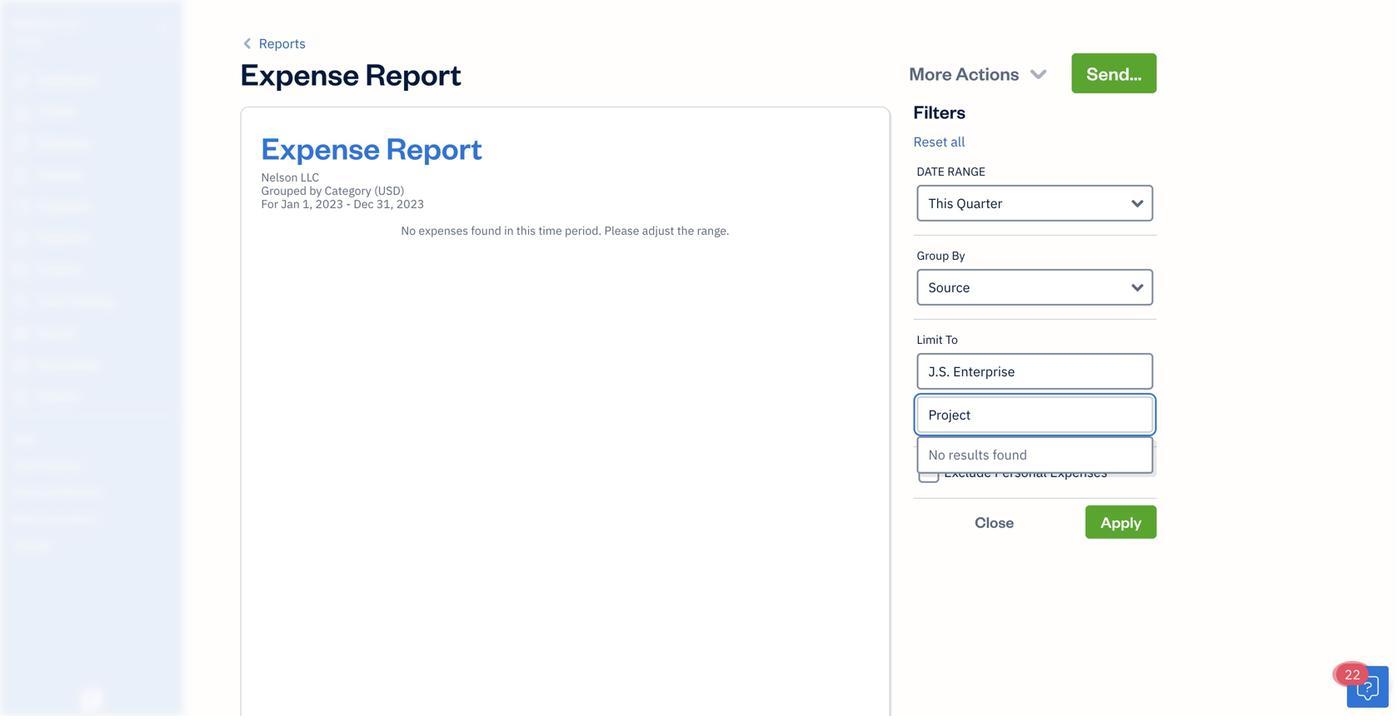 Task type: locate. For each thing, give the bounding box(es) containing it.
0 vertical spatial nelson
[[13, 15, 56, 32]]

1 vertical spatial no
[[929, 446, 945, 464]]

found left in
[[471, 223, 501, 238]]

0 horizontal spatial nelson
[[13, 15, 56, 32]]

no left results
[[929, 446, 945, 464]]

nelson up owner
[[13, 15, 56, 32]]

expense for expense report nelson llc grouped by category ( usd ) for jan 1, 2023 - dec 31, 2023
[[261, 127, 380, 167]]

expense up the by
[[261, 127, 380, 167]]

no
[[401, 223, 416, 238], [929, 446, 945, 464]]

report for expense report nelson llc grouped by category ( usd ) for jan 1, 2023 - dec 31, 2023
[[386, 127, 482, 167]]

found right results
[[993, 446, 1027, 464]]

2023
[[315, 196, 343, 212], [396, 196, 424, 212]]

resource center badge image
[[1347, 667, 1389, 708]]

31,
[[376, 196, 394, 212]]

1 vertical spatial llc
[[301, 170, 319, 185]]

1 horizontal spatial llc
[[301, 170, 319, 185]]

period.
[[565, 223, 602, 238]]

1,
[[303, 196, 313, 212]]

0 horizontal spatial no
[[401, 223, 416, 238]]

1 vertical spatial report
[[386, 127, 482, 167]]

expense
[[240, 53, 359, 93], [261, 127, 380, 167]]

apply
[[1101, 512, 1142, 532]]

date range
[[917, 164, 986, 179]]

nelson
[[13, 15, 56, 32], [261, 170, 298, 185]]

exclude
[[944, 464, 992, 481]]

close button
[[914, 506, 1076, 539]]

found inside option
[[993, 446, 1027, 464]]

no expenses found in this time period. please adjust the range.
[[401, 223, 730, 238]]

estimate image
[[11, 136, 31, 152]]

nelson llc owner
[[13, 15, 81, 47]]

0 vertical spatial found
[[471, 223, 501, 238]]

this
[[516, 223, 536, 238]]

(
[[374, 183, 378, 198]]

usd
[[378, 183, 401, 198]]

nelson inside expense report nelson llc grouped by category ( usd ) for jan 1, 2023 - dec 31, 2023
[[261, 170, 298, 185]]

quarter
[[957, 195, 1003, 212]]

1 vertical spatial found
[[993, 446, 1027, 464]]

chart image
[[11, 357, 31, 374]]

close
[[975, 512, 1014, 532]]

0 vertical spatial no
[[401, 223, 416, 238]]

apply button
[[1086, 506, 1157, 539]]

group by element
[[914, 236, 1157, 320]]

no for no results found
[[929, 446, 945, 464]]

0 horizontal spatial found
[[471, 223, 501, 238]]

0 vertical spatial llc
[[59, 15, 81, 32]]

1 horizontal spatial nelson
[[261, 170, 298, 185]]

1 horizontal spatial found
[[993, 446, 1027, 464]]

nelson up the for
[[261, 170, 298, 185]]

found
[[471, 223, 501, 238], [993, 446, 1027, 464]]

this
[[929, 195, 954, 212]]

limit to element
[[914, 320, 1157, 474]]

1 horizontal spatial no
[[929, 446, 945, 464]]

results
[[949, 446, 990, 464]]

nelson inside nelson llc owner
[[13, 15, 56, 32]]

report image
[[11, 389, 31, 406]]

2023 left -
[[315, 196, 343, 212]]

0 vertical spatial expense
[[240, 53, 359, 93]]

team members image
[[12, 458, 178, 472]]

chevrondown image
[[1027, 62, 1050, 85]]

report
[[365, 53, 461, 93], [386, 127, 482, 167]]

please
[[604, 223, 639, 238]]

bank connections image
[[12, 512, 178, 525]]

main element
[[0, 0, 225, 717]]

reset
[[914, 133, 948, 150]]

llc
[[59, 15, 81, 32], [301, 170, 319, 185]]

source
[[929, 279, 970, 296]]

Date Range field
[[917, 185, 1154, 222]]

reports button
[[240, 33, 306, 53]]

1 horizontal spatial 2023
[[396, 196, 424, 212]]

report inside expense report nelson llc grouped by category ( usd ) for jan 1, 2023 - dec 31, 2023
[[386, 127, 482, 167]]

no left expenses
[[401, 223, 416, 238]]

expense inside expense report nelson llc grouped by category ( usd ) for jan 1, 2023 - dec 31, 2023
[[261, 127, 380, 167]]

the
[[677, 223, 694, 238]]

invoice image
[[11, 167, 31, 184]]

all
[[951, 133, 965, 150]]

no inside no results found option
[[929, 446, 945, 464]]

more actions button
[[894, 53, 1065, 93]]

limit to
[[917, 332, 958, 347]]

reports
[[259, 35, 306, 52]]

filters
[[914, 100, 966, 123]]

0 horizontal spatial llc
[[59, 15, 81, 32]]

1 vertical spatial expense
[[261, 127, 380, 167]]

in
[[504, 223, 514, 238]]

chevronleft image
[[240, 33, 256, 53]]

no for no expenses found in this time period. please adjust the range.
[[401, 223, 416, 238]]

0 horizontal spatial 2023
[[315, 196, 343, 212]]

-
[[346, 196, 351, 212]]

send…
[[1087, 61, 1142, 85]]

limit
[[917, 332, 943, 347]]

timer image
[[11, 294, 31, 311]]

settings image
[[12, 538, 178, 552]]

dashboard image
[[11, 72, 31, 89]]

1 vertical spatial nelson
[[261, 170, 298, 185]]

actions
[[956, 61, 1019, 85]]

to
[[946, 332, 958, 347]]

expense down reports
[[240, 53, 359, 93]]

0 vertical spatial report
[[365, 53, 461, 93]]

2023 right 31,
[[396, 196, 424, 212]]

group
[[917, 248, 949, 263]]

expenses
[[1050, 464, 1108, 481]]



Task type: vqa. For each thing, say whether or not it's contained in the screenshot.
No related to No expenses found in this time period. Please adjust the range.
yes



Task type: describe. For each thing, give the bounding box(es) containing it.
llc inside expense report nelson llc grouped by category ( usd ) for jan 1, 2023 - dec 31, 2023
[[301, 170, 319, 185]]

found for expenses
[[471, 223, 501, 238]]

by
[[952, 248, 965, 263]]

found for results
[[993, 446, 1027, 464]]

1 2023 from the left
[[315, 196, 343, 212]]

llc inside nelson llc owner
[[59, 15, 81, 32]]

date
[[917, 164, 945, 179]]

items and services image
[[12, 485, 178, 498]]

exclude personal expenses
[[944, 464, 1108, 481]]

expense image
[[11, 231, 31, 247]]

project image
[[11, 262, 31, 279]]

more actions
[[909, 61, 1019, 85]]

expense report nelson llc grouped by category ( usd ) for jan 1, 2023 - dec 31, 2023
[[261, 127, 482, 212]]

money image
[[11, 326, 31, 342]]

no results found option
[[919, 438, 1152, 472]]

client image
[[11, 104, 31, 121]]

expense report
[[240, 53, 461, 93]]

Client text field
[[919, 355, 1152, 388]]

date range element
[[914, 152, 1157, 236]]

owner
[[13, 33, 44, 47]]

range
[[948, 164, 986, 179]]

dec
[[354, 196, 374, 212]]

by
[[309, 183, 322, 198]]

more
[[909, 61, 952, 85]]

time
[[538, 223, 562, 238]]

expenses
[[419, 223, 468, 238]]

payment image
[[11, 199, 31, 216]]

category
[[325, 183, 371, 198]]

group by
[[917, 248, 965, 263]]

send… button
[[1072, 53, 1157, 93]]

Group By field
[[917, 269, 1154, 306]]

expense for expense report
[[240, 53, 359, 93]]

22 button
[[1336, 664, 1389, 708]]

grouped
[[261, 183, 307, 198]]

personal
[[995, 464, 1047, 481]]

2 2023 from the left
[[396, 196, 424, 212]]

jan
[[281, 196, 300, 212]]

report for expense report
[[365, 53, 461, 93]]

reset all
[[914, 133, 965, 150]]

no results found
[[929, 446, 1027, 464]]

freshbooks image
[[78, 690, 105, 710]]

22
[[1345, 666, 1361, 684]]

Project text field
[[919, 398, 1152, 432]]

reset all button
[[914, 132, 965, 152]]

this quarter
[[929, 195, 1003, 212]]

for
[[261, 196, 278, 212]]

apps image
[[12, 432, 178, 445]]

)
[[401, 183, 405, 198]]

adjust
[[642, 223, 674, 238]]

range.
[[697, 223, 730, 238]]



